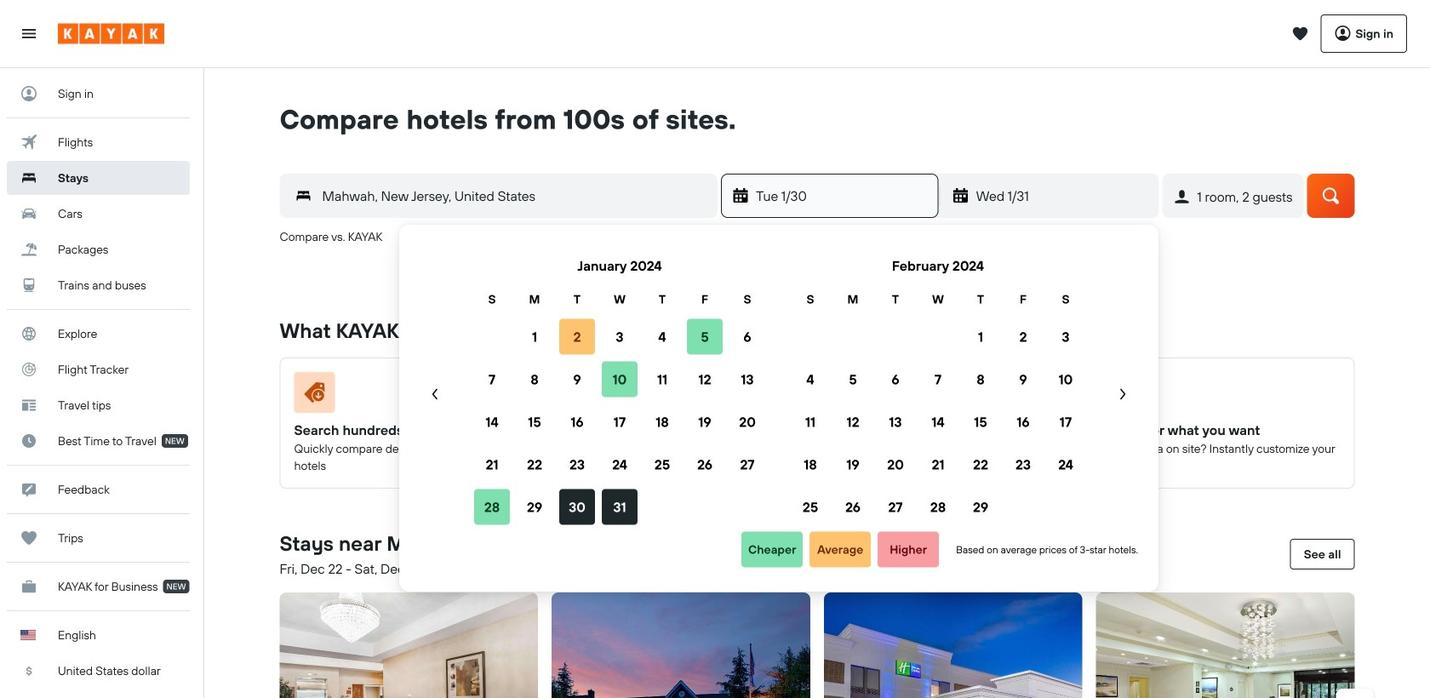 Task type: vqa. For each thing, say whether or not it's contained in the screenshot.
Enter a city, hotel, airport or landmark text box
yes



Task type: locate. For each thing, give the bounding box(es) containing it.
None search field
[[254, 136, 1381, 276]]

1 horizontal spatial grid
[[789, 245, 1088, 528]]

item 3 of 8 group
[[818, 586, 1090, 698]]

1 grid from the left
[[471, 245, 769, 528]]

item 5 of 8 group
[[1362, 586, 1431, 698]]

figure
[[294, 372, 517, 420], [567, 372, 789, 420], [839, 372, 1062, 420], [1111, 372, 1334, 420]]

3 figure from the left
[[839, 372, 1062, 420]]

grid
[[471, 245, 769, 528], [789, 245, 1088, 528]]

2 figure from the left
[[567, 372, 789, 420]]

item 4 of 8 group
[[1090, 586, 1362, 698]]

navigation menu image
[[20, 25, 37, 42]]

next month image
[[1115, 386, 1132, 403]]

row
[[471, 290, 769, 309], [789, 290, 1088, 309], [471, 316, 769, 358], [789, 316, 1088, 358], [471, 358, 769, 401], [789, 358, 1088, 401], [471, 401, 769, 443], [789, 401, 1088, 443], [471, 443, 769, 486], [789, 443, 1088, 486], [471, 486, 769, 528], [789, 486, 1088, 528]]

item 1 of 8 group
[[273, 586, 545, 698]]

0 horizontal spatial grid
[[471, 245, 769, 528]]



Task type: describe. For each thing, give the bounding box(es) containing it.
1 figure from the left
[[294, 372, 517, 420]]

start date calendar input element
[[420, 245, 1139, 528]]

united states (english) image
[[20, 630, 36, 640]]

previous month image
[[427, 386, 444, 403]]

2 grid from the left
[[789, 245, 1088, 528]]

4 figure from the left
[[1111, 372, 1334, 420]]

item 2 of 8 group
[[545, 586, 818, 698]]

Enter a city, hotel, airport or landmark text field
[[312, 184, 717, 208]]



